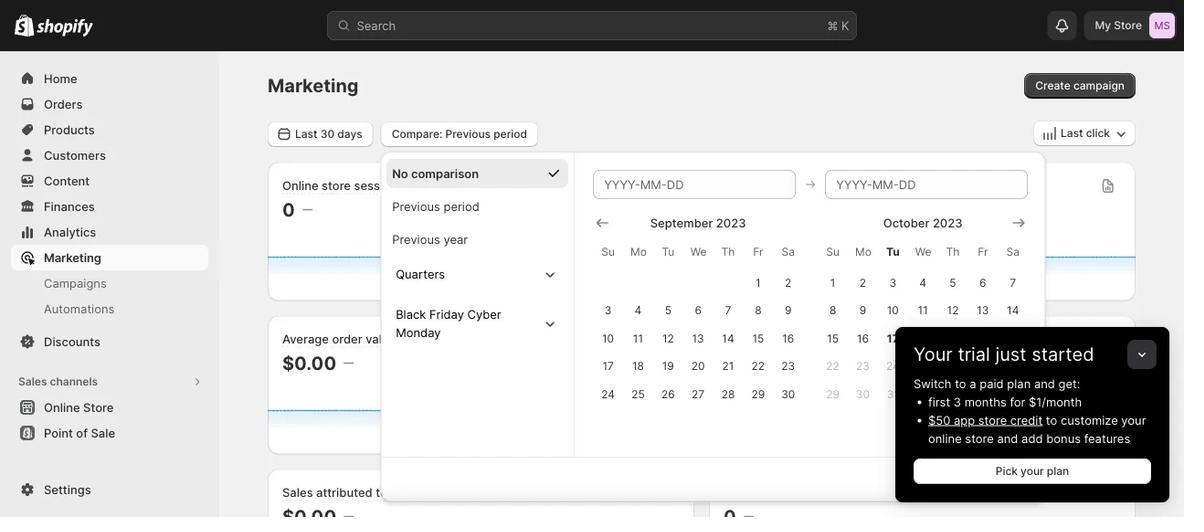Task type: describe. For each thing, give the bounding box(es) containing it.
analytics
[[44, 225, 96, 239]]

sales channels
[[18, 375, 98, 389]]

no change image for orders
[[744, 510, 754, 517]]

1 horizontal spatial 24 button
[[878, 352, 908, 380]]

finances link
[[11, 194, 208, 219]]

we for october
[[915, 245, 932, 258]]

online store button
[[0, 395, 219, 421]]

24 for left 24 'button'
[[601, 387, 615, 401]]

sales attributed to marketing
[[282, 486, 448, 500]]

for
[[1011, 395, 1026, 409]]

1 horizontal spatial 5 button
[[938, 269, 968, 296]]

0 horizontal spatial 5 button
[[653, 296, 683, 324]]

sale
[[91, 426, 115, 440]]

0 vertical spatial 11
[[918, 304, 928, 317]]

2 for september 2023
[[785, 276, 792, 289]]

campaign
[[1074, 79, 1125, 92]]

1 vertical spatial 5
[[665, 304, 671, 317]]

a
[[970, 377, 977, 391]]

black
[[396, 307, 426, 321]]

switch
[[914, 377, 952, 391]]

18 for the leftmost 18 "button"
[[632, 360, 644, 373]]

30 inside dropdown button
[[321, 127, 335, 141]]

to inside to customize your online store and add bonus features
[[1047, 413, 1058, 427]]

your trial just started button
[[896, 327, 1170, 366]]

0 horizontal spatial plan
[[1008, 377, 1031, 391]]

1 horizontal spatial 5
[[950, 276, 956, 289]]

switch to a paid plan and get:
[[914, 377, 1081, 391]]

$50 app store credit
[[929, 413, 1043, 427]]

online for online store
[[44, 400, 80, 415]]

average
[[282, 332, 329, 346]]

1 horizontal spatial 13 button
[[968, 296, 998, 324]]

grid containing october
[[818, 214, 1028, 408]]

⌘ k
[[828, 18, 850, 32]]

create
[[1036, 79, 1071, 92]]

0 horizontal spatial 27 button
[[683, 380, 713, 408]]

0 horizontal spatial marketing
[[44, 250, 101, 265]]

1 horizontal spatial 17
[[887, 332, 899, 345]]

fr for september 2023
[[753, 245, 763, 258]]

0 vertical spatial 10
[[887, 304, 899, 317]]

14 for the '14' button to the left
[[722, 332, 734, 345]]

1 15 from the left
[[752, 332, 764, 345]]

rate
[[861, 179, 884, 193]]

0 horizontal spatial 18 button
[[623, 352, 653, 380]]

previous year
[[392, 232, 468, 246]]

0 horizontal spatial 7 button
[[713, 296, 743, 324]]

7 for the left 7 button
[[725, 304, 731, 317]]

sa for september 2023
[[782, 245, 795, 258]]

orders for orders attributed to marketing
[[724, 486, 763, 500]]

tu for september
[[662, 245, 674, 258]]

apply
[[991, 478, 1021, 492]]

create campaign
[[1036, 79, 1125, 92]]

1 22 from the left
[[752, 360, 765, 373]]

1 23 button from the left
[[773, 352, 803, 380]]

21 button
[[713, 352, 743, 380]]

attributed for orders
[[766, 486, 822, 500]]

app
[[954, 413, 976, 427]]

value
[[366, 332, 396, 346]]

1 for october 2023
[[830, 276, 835, 289]]

customize
[[1061, 413, 1119, 427]]

of
[[76, 426, 88, 440]]

last click button
[[1034, 121, 1136, 146]]

$50 app store credit link
[[929, 413, 1043, 427]]

mo for september
[[630, 245, 647, 258]]

sales
[[755, 332, 785, 346]]

store for my store
[[1115, 19, 1143, 32]]

cancel button
[[914, 472, 972, 498]]

online for online store sessions
[[282, 179, 319, 193]]

store down months
[[979, 413, 1008, 427]]

1 vertical spatial 12
[[662, 332, 674, 345]]

products link
[[11, 117, 208, 143]]

1 16 button from the left
[[773, 324, 803, 352]]

previous period
[[392, 199, 479, 213]]

last for last click
[[1061, 127, 1084, 140]]

october 2023
[[883, 216, 963, 230]]

and for plan
[[1035, 377, 1056, 391]]

previous for previous period
[[392, 199, 440, 213]]

1 horizontal spatial 6 button
[[968, 269, 998, 296]]

marketing link
[[11, 245, 208, 271]]

th for september 2023
[[721, 245, 735, 258]]

days
[[338, 127, 363, 141]]

$0.00 for total
[[724, 352, 778, 374]]

no comparison button
[[386, 159, 568, 188]]

add apps
[[44, 492, 98, 506]]

27 for left 27 button
[[692, 387, 705, 401]]

0 horizontal spatial 28 button
[[713, 380, 743, 408]]

sales for sales attributed to marketing
[[282, 486, 313, 500]]

campaigns link
[[11, 271, 208, 296]]

1 horizontal spatial 26 button
[[938, 352, 968, 380]]

21
[[722, 360, 734, 373]]

just
[[996, 343, 1027, 366]]

$50
[[929, 413, 951, 427]]

3 inside your trial just started 'element'
[[954, 395, 962, 409]]

su for september
[[601, 245, 615, 258]]

compare: previous period button
[[381, 121, 538, 147]]

0 horizontal spatial 14 button
[[713, 324, 743, 352]]

k
[[842, 18, 850, 32]]

last 30 days
[[295, 127, 363, 141]]

previous year button
[[386, 225, 568, 254]]

finances
[[44, 199, 95, 213]]

marketing for sales attributed to marketing
[[391, 486, 448, 500]]

black friday cyber monday
[[396, 307, 501, 339]]

last click
[[1061, 127, 1111, 140]]

features
[[1085, 431, 1131, 446]]

20 button
[[683, 352, 713, 380]]

online store sessions
[[282, 179, 404, 193]]

0 horizontal spatial 11 button
[[623, 324, 653, 352]]

saturday element for september 2023
[[773, 236, 803, 269]]

1 horizontal spatial 12
[[947, 304, 959, 317]]

1 horizontal spatial 25 button
[[908, 352, 938, 380]]

0
[[282, 198, 295, 221]]

23 for second the 23 button from right
[[781, 360, 795, 373]]

2 16 button from the left
[[848, 324, 878, 352]]

tuesday element for october 2023
[[878, 236, 908, 269]]

first 3 months for $1/month
[[929, 395, 1083, 409]]

1 horizontal spatial 10 button
[[878, 296, 908, 324]]

0 horizontal spatial 17 button
[[593, 352, 623, 380]]

your trial just started
[[914, 343, 1095, 366]]

2 8 button from the left
[[818, 296, 848, 324]]

thursday element for september 2023
[[713, 236, 743, 269]]

we for september
[[690, 245, 707, 258]]

first
[[929, 395, 951, 409]]

no change image for order
[[344, 356, 354, 371]]

last 30 days button
[[268, 121, 374, 147]]

1 horizontal spatial 12 button
[[938, 296, 968, 324]]

0 horizontal spatial 12 button
[[653, 324, 683, 352]]

orders attributed to marketing
[[724, 486, 897, 500]]

point
[[44, 426, 73, 440]]

customers
[[44, 148, 106, 162]]

channels
[[50, 375, 98, 389]]

home
[[44, 71, 77, 85]]

quarters button
[[388, 258, 566, 290]]

online for online store conversion rate
[[724, 179, 760, 193]]

0 horizontal spatial 10
[[602, 332, 614, 345]]

1 8 from the left
[[755, 304, 762, 317]]

1 horizontal spatial 7 button
[[998, 269, 1028, 296]]

2 29 button from the left
[[818, 380, 848, 408]]

1 horizontal spatial 18 button
[[908, 324, 938, 352]]

shopify image
[[15, 14, 34, 36]]

settings link
[[11, 477, 208, 503]]

add
[[44, 492, 67, 506]]

2 for october 2023
[[860, 276, 866, 289]]

click
[[1087, 127, 1111, 140]]

2 button for october 2023
[[848, 269, 878, 296]]

sales channels button
[[11, 369, 208, 395]]

1 horizontal spatial plan
[[1047, 465, 1070, 478]]

home link
[[11, 66, 208, 91]]

1 horizontal spatial 25
[[916, 360, 930, 373]]

friday element for october 2023
[[968, 236, 998, 269]]

1 horizontal spatial marketing
[[268, 75, 359, 97]]

settings
[[44, 483, 91, 497]]

28 for the left 28 'button'
[[721, 387, 735, 401]]

28 for 28 'button' to the right
[[1006, 360, 1020, 373]]

1 horizontal spatial 28 button
[[998, 352, 1028, 380]]

0 horizontal spatial 10 button
[[593, 324, 623, 352]]

2 23 button from the left
[[848, 352, 878, 380]]

19 button
[[653, 352, 683, 380]]

2 15 from the left
[[827, 332, 839, 345]]

point of sale
[[44, 426, 115, 440]]

0 horizontal spatial 6 button
[[683, 296, 713, 324]]

bonus
[[1047, 431, 1081, 446]]

no change image for sales
[[344, 510, 354, 517]]

1 vertical spatial 25
[[631, 387, 645, 401]]

1 horizontal spatial 17 button
[[878, 324, 908, 352]]

1 horizontal spatial 27 button
[[968, 352, 998, 380]]

customers link
[[11, 143, 208, 168]]

0 horizontal spatial 3 button
[[593, 296, 623, 324]]

19
[[662, 360, 674, 373]]

1 horizontal spatial 3 button
[[878, 269, 908, 296]]

2023 for september 2023
[[716, 216, 746, 230]]

pick your plan
[[996, 465, 1070, 478]]

6 for rightmost 6 "button"
[[980, 276, 986, 289]]

1 button for september 2023
[[743, 269, 773, 296]]

th for october 2023
[[946, 245, 960, 258]]

1 horizontal spatial 14 button
[[998, 296, 1028, 324]]

total sales
[[724, 332, 785, 346]]

mo for october
[[855, 245, 872, 258]]

online store conversion rate
[[724, 179, 884, 193]]

1 vertical spatial your
[[1021, 465, 1045, 478]]

trial
[[958, 343, 991, 366]]

0 horizontal spatial 17
[[602, 360, 614, 373]]

conversion
[[796, 179, 858, 193]]

0 horizontal spatial 13
[[692, 332, 704, 345]]

1 horizontal spatial 13
[[977, 304, 989, 317]]

1 8 button from the left
[[743, 296, 773, 324]]

9 for first 9 button from the left
[[785, 304, 792, 317]]

24 for the rightmost 24 'button'
[[886, 360, 900, 373]]

saturday element for october 2023
[[998, 236, 1028, 269]]

online store
[[44, 400, 114, 415]]



Task type: locate. For each thing, give the bounding box(es) containing it.
no change image down orders attributed to marketing
[[744, 510, 754, 517]]

thursday element down the october 2023
[[938, 236, 968, 269]]

0 horizontal spatial last
[[295, 127, 318, 141]]

0 horizontal spatial 7
[[725, 304, 731, 317]]

1 horizontal spatial your
[[1122, 413, 1147, 427]]

get:
[[1059, 377, 1081, 391]]

0 horizontal spatial your
[[1021, 465, 1045, 478]]

4 button down the october 2023
[[908, 269, 938, 296]]

13 button up 20
[[683, 324, 713, 352]]

0 vertical spatial 5
[[950, 276, 956, 289]]

3 for right 3 button
[[889, 276, 896, 289]]

2 sunday element from the left
[[818, 236, 848, 269]]

6 for left 6 "button"
[[695, 304, 702, 317]]

11 button left 20 button
[[623, 324, 653, 352]]

1 horizontal spatial sales
[[282, 486, 313, 500]]

online up "point"
[[44, 400, 80, 415]]

6 button up trial at the bottom of page
[[968, 269, 998, 296]]

previous for previous year
[[392, 232, 440, 246]]

1 horizontal spatial 27
[[977, 360, 990, 373]]

0 horizontal spatial 26 button
[[653, 380, 683, 408]]

22 button down the total sales
[[743, 352, 773, 380]]

tuesday element down september
[[653, 236, 683, 269]]

1 22 button from the left
[[743, 352, 773, 380]]

2023 for october 2023
[[933, 216, 963, 230]]

1 horizontal spatial 2 button
[[848, 269, 878, 296]]

2 9 button from the left
[[848, 296, 878, 324]]

16 button right total at right
[[773, 324, 803, 352]]

0 horizontal spatial 13 button
[[683, 324, 713, 352]]

0 horizontal spatial 6
[[695, 304, 702, 317]]

18 button up switch
[[908, 324, 938, 352]]

2 1 button from the left
[[818, 269, 848, 296]]

last for last 30 days
[[295, 127, 318, 141]]

1 vertical spatial 24
[[601, 387, 615, 401]]

1 th from the left
[[721, 245, 735, 258]]

marketing up last 30 days dropdown button
[[268, 75, 359, 97]]

store inside to customize your online store and add bonus features
[[966, 431, 994, 446]]

sunday element for october 2023
[[818, 236, 848, 269]]

paid
[[980, 377, 1004, 391]]

1 29 from the left
[[751, 387, 765, 401]]

1 horizontal spatial 3
[[889, 276, 896, 289]]

4 button up 19 'button'
[[623, 296, 653, 324]]

monday element for september
[[623, 236, 653, 269]]

24 button left 19 'button'
[[593, 380, 623, 408]]

0 vertical spatial 12
[[947, 304, 959, 317]]

1 wednesday element from the left
[[683, 236, 713, 269]]

25 button left 20 button
[[623, 380, 653, 408]]

1 horizontal spatial 16
[[857, 332, 869, 345]]

1 no change image from the left
[[344, 510, 354, 517]]

1 friday element from the left
[[743, 236, 773, 269]]

0 vertical spatial 3
[[889, 276, 896, 289]]

16 right total at right
[[782, 332, 794, 345]]

7 up total at right
[[725, 304, 731, 317]]

2 2 from the left
[[860, 276, 866, 289]]

last
[[1061, 127, 1084, 140], [295, 127, 318, 141]]

10 button
[[878, 296, 908, 324], [593, 324, 623, 352]]

23 for second the 23 button from left
[[856, 360, 870, 373]]

2 9 from the left
[[860, 304, 866, 317]]

1 horizontal spatial 9
[[860, 304, 866, 317]]

2 su from the left
[[826, 245, 840, 258]]

0 horizontal spatial 2023
[[716, 216, 746, 230]]

analytics link
[[11, 219, 208, 245]]

0 horizontal spatial 26
[[661, 387, 675, 401]]

2 tuesday element from the left
[[878, 236, 908, 269]]

14 button up 21 on the right bottom
[[713, 324, 743, 352]]

1 fr from the left
[[753, 245, 763, 258]]

1 horizontal spatial 1 button
[[818, 269, 848, 296]]

and for store
[[998, 431, 1019, 446]]

⌘
[[828, 18, 839, 32]]

0 horizontal spatial 12
[[662, 332, 674, 345]]

2 attributed from the left
[[766, 486, 822, 500]]

0 horizontal spatial 25 button
[[623, 380, 653, 408]]

1 horizontal spatial 4 button
[[908, 269, 938, 296]]

1 horizontal spatial 11
[[918, 304, 928, 317]]

0 vertical spatial previous
[[446, 127, 491, 141]]

23 button left your
[[848, 352, 878, 380]]

1 1 button from the left
[[743, 269, 773, 296]]

2 wednesday element from the left
[[908, 236, 938, 269]]

online inside "button"
[[44, 400, 80, 415]]

1 horizontal spatial 24
[[886, 360, 900, 373]]

sa for october 2023
[[1007, 245, 1020, 258]]

started
[[1032, 343, 1095, 366]]

29 button left 31 button
[[818, 380, 848, 408]]

1 1 from the left
[[756, 276, 761, 289]]

30 left 'days' at the left top of page
[[321, 127, 335, 141]]

mo
[[630, 245, 647, 258], [855, 245, 872, 258]]

period inside 'dropdown button'
[[494, 127, 527, 141]]

we
[[690, 245, 707, 258], [915, 245, 932, 258]]

5 button up 19 'button'
[[653, 296, 683, 324]]

14 button up the your trial just started dropdown button at the bottom of page
[[998, 296, 1028, 324]]

months
[[965, 395, 1007, 409]]

2 tu from the left
[[886, 245, 900, 258]]

3
[[889, 276, 896, 289], [605, 304, 612, 317], [954, 395, 962, 409]]

0 horizontal spatial 30
[[321, 127, 335, 141]]

24 button up 31
[[878, 352, 908, 380]]

0 horizontal spatial 4 button
[[623, 296, 653, 324]]

sessions
[[354, 179, 404, 193]]

your right "pick"
[[1021, 465, 1045, 478]]

2 23 from the left
[[856, 360, 870, 373]]

14 up 21 "button"
[[722, 332, 734, 345]]

monday element down september
[[623, 236, 653, 269]]

0 horizontal spatial 15 button
[[743, 324, 773, 352]]

1 horizontal spatial 15
[[827, 332, 839, 345]]

marketing down analytics
[[44, 250, 101, 265]]

1 30 button from the left
[[773, 380, 803, 408]]

17 button left your
[[878, 324, 908, 352]]

campaigns
[[44, 276, 107, 290]]

1 horizontal spatial 26
[[946, 360, 960, 373]]

store left "conversion"
[[763, 179, 793, 193]]

0 horizontal spatial 2
[[785, 276, 792, 289]]

1 horizontal spatial no change image
[[344, 356, 354, 371]]

1 horizontal spatial 22 button
[[818, 352, 848, 380]]

fr for october 2023
[[978, 245, 988, 258]]

0 horizontal spatial wednesday element
[[683, 236, 713, 269]]

black friday cyber monday button
[[388, 298, 566, 349]]

YYYY-MM-DD text field
[[593, 170, 796, 199]]

2 1 from the left
[[830, 276, 835, 289]]

18 up switch
[[917, 332, 929, 345]]

your trial just started element
[[896, 375, 1170, 503]]

wednesday element down "september 2023"
[[683, 236, 713, 269]]

7 button up the your trial just started dropdown button at the bottom of page
[[998, 269, 1028, 296]]

12 button
[[938, 296, 968, 324], [653, 324, 683, 352]]

compare:
[[392, 127, 443, 141]]

thursday element for october 2023
[[938, 236, 968, 269]]

my store image
[[1150, 13, 1176, 38]]

1 horizontal spatial 30 button
[[848, 380, 878, 408]]

30 for 2nd the 30 'button' from the right
[[781, 387, 795, 401]]

20
[[691, 360, 705, 373]]

content
[[44, 174, 90, 188]]

13 button
[[968, 296, 998, 324], [683, 324, 713, 352]]

1 horizontal spatial 30
[[781, 387, 795, 401]]

0 horizontal spatial 3
[[605, 304, 612, 317]]

2 th from the left
[[946, 245, 960, 258]]

17 left your
[[887, 332, 899, 345]]

0 horizontal spatial 14
[[722, 332, 734, 345]]

2 sa from the left
[[1007, 245, 1020, 258]]

30 button left 31
[[848, 380, 878, 408]]

2 no change image from the left
[[744, 510, 754, 517]]

my
[[1096, 19, 1112, 32]]

no change image for sales
[[785, 356, 795, 371]]

29 left 31 button
[[826, 387, 840, 401]]

2 $0.00 from the left
[[724, 352, 778, 374]]

4 for left 4 button
[[635, 304, 642, 317]]

online up 0
[[282, 179, 319, 193]]

YYYY-MM-DD text field
[[825, 170, 1028, 199]]

0 vertical spatial store
[[1115, 19, 1143, 32]]

2 monday element from the left
[[848, 236, 878, 269]]

16 for 1st 16 button from the left
[[782, 332, 794, 345]]

orders for orders
[[44, 97, 83, 111]]

16 button up 31 button
[[848, 324, 878, 352]]

sunday element for september 2023
[[593, 236, 623, 269]]

credit
[[1011, 413, 1043, 427]]

thursday element down "september 2023"
[[713, 236, 743, 269]]

0 horizontal spatial 22 button
[[743, 352, 773, 380]]

1 grid from the left
[[593, 214, 803, 408]]

and up $1/month
[[1035, 377, 1056, 391]]

1 horizontal spatial 6
[[980, 276, 986, 289]]

sales
[[18, 375, 47, 389], [282, 486, 313, 500]]

su for october
[[826, 245, 840, 258]]

17 button left 19
[[593, 352, 623, 380]]

9 button up 31 button
[[848, 296, 878, 324]]

1 9 from the left
[[785, 304, 792, 317]]

2 22 button from the left
[[818, 352, 848, 380]]

store inside "button"
[[83, 400, 114, 415]]

15 right sales
[[827, 332, 839, 345]]

13 up 20 button
[[692, 332, 704, 345]]

monday element
[[623, 236, 653, 269], [848, 236, 878, 269]]

1 mo from the left
[[630, 245, 647, 258]]

monday
[[396, 325, 441, 339]]

27 for right 27 button
[[977, 360, 990, 373]]

30
[[321, 127, 335, 141], [781, 387, 795, 401], [856, 387, 870, 401]]

2 30 button from the left
[[848, 380, 878, 408]]

0 horizontal spatial 29 button
[[743, 380, 773, 408]]

thursday element
[[713, 236, 743, 269], [938, 236, 968, 269]]

8 button
[[743, 296, 773, 324], [818, 296, 848, 324]]

orders inside "link"
[[44, 97, 83, 111]]

mo down yyyy-mm-dd text field
[[630, 245, 647, 258]]

0 vertical spatial 7
[[1010, 276, 1016, 289]]

monday element for october
[[848, 236, 878, 269]]

1 horizontal spatial 10
[[887, 304, 899, 317]]

7 for right 7 button
[[1010, 276, 1016, 289]]

and left add
[[998, 431, 1019, 446]]

11 button up your
[[908, 296, 938, 324]]

mo down rate
[[855, 245, 872, 258]]

tuesday element for september 2023
[[653, 236, 683, 269]]

sunday element
[[593, 236, 623, 269], [818, 236, 848, 269]]

0 horizontal spatial 23
[[781, 360, 795, 373]]

0 horizontal spatial su
[[601, 245, 615, 258]]

period up no comparison button
[[494, 127, 527, 141]]

0 horizontal spatial thursday element
[[713, 236, 743, 269]]

we down the october 2023
[[915, 245, 932, 258]]

1 sa from the left
[[782, 245, 795, 258]]

wednesday element down the october 2023
[[908, 236, 938, 269]]

0 horizontal spatial 15
[[752, 332, 764, 345]]

22 button
[[743, 352, 773, 380], [818, 352, 848, 380]]

16 left your
[[857, 332, 869, 345]]

2 horizontal spatial 3
[[954, 395, 962, 409]]

wednesday element for september
[[683, 236, 713, 269]]

25 button up first
[[908, 352, 938, 380]]

0 vertical spatial 25
[[916, 360, 930, 373]]

year
[[443, 232, 468, 246]]

0 horizontal spatial 24 button
[[593, 380, 623, 408]]

previous inside 'dropdown button'
[[446, 127, 491, 141]]

9 button up sales
[[773, 296, 803, 324]]

1 vertical spatial 11
[[633, 332, 643, 345]]

23 left your
[[856, 360, 870, 373]]

previous up previous year
[[392, 199, 440, 213]]

0 vertical spatial orders
[[44, 97, 83, 111]]

$0.00 down average
[[282, 352, 337, 374]]

12 up your
[[947, 304, 959, 317]]

26 button left a
[[938, 352, 968, 380]]

2 saturday element from the left
[[998, 236, 1028, 269]]

9 for 1st 9 button from right
[[860, 304, 866, 317]]

3 button
[[878, 269, 908, 296], [593, 296, 623, 324]]

12 button up your
[[938, 296, 968, 324]]

0 horizontal spatial attributed
[[316, 486, 373, 500]]

no change image down order
[[344, 356, 354, 371]]

th down the october 2023
[[946, 245, 960, 258]]

4 button
[[908, 269, 938, 296], [623, 296, 653, 324]]

1 $0.00 from the left
[[282, 352, 337, 374]]

1 vertical spatial 7
[[725, 304, 731, 317]]

6 up trial at the bottom of page
[[980, 276, 986, 289]]

1 we from the left
[[690, 245, 707, 258]]

0 horizontal spatial th
[[721, 245, 735, 258]]

no change image
[[302, 202, 312, 217], [344, 356, 354, 371], [785, 356, 795, 371]]

1 2 button from the left
[[773, 269, 803, 296]]

sales for sales channels
[[18, 375, 47, 389]]

shopify image
[[37, 19, 93, 37]]

orders link
[[11, 91, 208, 117]]

2 29 from the left
[[826, 387, 840, 401]]

1 saturday element from the left
[[773, 236, 803, 269]]

1 attributed from the left
[[316, 486, 373, 500]]

28 down 21 on the right bottom
[[721, 387, 735, 401]]

point of sale link
[[11, 421, 208, 446]]

2023 right september
[[716, 216, 746, 230]]

order
[[332, 332, 363, 346]]

0 vertical spatial sales
[[18, 375, 47, 389]]

0 horizontal spatial friday element
[[743, 236, 773, 269]]

23
[[781, 360, 795, 373], [856, 360, 870, 373]]

5 button down the october 2023
[[938, 269, 968, 296]]

1 15 button from the left
[[743, 324, 773, 352]]

23 down sales
[[781, 360, 795, 373]]

4 for right 4 button
[[919, 276, 927, 289]]

18 left 19
[[632, 360, 644, 373]]

saturday element
[[773, 236, 803, 269], [998, 236, 1028, 269]]

1 horizontal spatial 29 button
[[818, 380, 848, 408]]

1 thursday element from the left
[[713, 236, 743, 269]]

add apps button
[[11, 486, 208, 512]]

1 23 from the left
[[781, 360, 795, 373]]

1 su from the left
[[601, 245, 615, 258]]

2 we from the left
[[915, 245, 932, 258]]

wednesday element for october
[[908, 236, 938, 269]]

no comparison
[[392, 166, 479, 180]]

previous up quarters
[[392, 232, 440, 246]]

1 horizontal spatial store
[[1115, 19, 1143, 32]]

1 horizontal spatial online
[[282, 179, 319, 193]]

cyber
[[467, 307, 501, 321]]

attributed for sales
[[316, 486, 373, 500]]

store down $50 app store credit link
[[966, 431, 994, 446]]

0 horizontal spatial 16
[[782, 332, 794, 345]]

attributed
[[316, 486, 373, 500], [766, 486, 822, 500]]

0%
[[724, 198, 752, 221]]

tu for october
[[886, 245, 900, 258]]

2 friday element from the left
[[968, 236, 998, 269]]

content link
[[11, 168, 208, 194]]

27 down 20 button
[[692, 387, 705, 401]]

wednesday element
[[683, 236, 713, 269], [908, 236, 938, 269]]

30 button down sales
[[773, 380, 803, 408]]

tuesday element
[[653, 236, 683, 269], [878, 236, 908, 269]]

0 horizontal spatial 16 button
[[773, 324, 803, 352]]

17 button
[[878, 324, 908, 352], [593, 352, 623, 380]]

no change image for store
[[302, 202, 312, 217]]

28 button
[[998, 352, 1028, 380], [713, 380, 743, 408]]

1 16 from the left
[[782, 332, 794, 345]]

no
[[392, 166, 408, 180]]

$1/month
[[1029, 395, 1083, 409]]

26 button down 19
[[653, 380, 683, 408]]

18 button left 19
[[623, 352, 653, 380]]

0 horizontal spatial sunday element
[[593, 236, 623, 269]]

14
[[1007, 304, 1019, 317], [722, 332, 734, 345]]

add
[[1022, 431, 1044, 446]]

26 for leftmost '26' button
[[661, 387, 675, 401]]

0 horizontal spatial 8
[[755, 304, 762, 317]]

tuesday element down october
[[878, 236, 908, 269]]

monday element down rate
[[848, 236, 878, 269]]

no change image down sales attributed to marketing
[[344, 510, 354, 517]]

2 grid from the left
[[818, 214, 1028, 408]]

period inside button
[[443, 199, 479, 213]]

discounts link
[[11, 329, 208, 355]]

store left sessions
[[322, 179, 351, 193]]

store up sale
[[83, 400, 114, 415]]

1 2 from the left
[[785, 276, 792, 289]]

marketing for orders attributed to marketing
[[840, 486, 897, 500]]

apps
[[70, 492, 98, 506]]

fr
[[753, 245, 763, 258], [978, 245, 988, 258]]

2 16 from the left
[[857, 332, 869, 345]]

1 tu from the left
[[662, 245, 674, 258]]

1 horizontal spatial mo
[[855, 245, 872, 258]]

no change image right 0
[[302, 202, 312, 217]]

1 tuesday element from the left
[[653, 236, 683, 269]]

1 horizontal spatial 11 button
[[908, 296, 938, 324]]

1 horizontal spatial 8 button
[[818, 296, 848, 324]]

1 horizontal spatial we
[[915, 245, 932, 258]]

store for online store
[[83, 400, 114, 415]]

29 button
[[743, 380, 773, 408], [818, 380, 848, 408]]

october
[[883, 216, 930, 230]]

1 horizontal spatial marketing
[[840, 486, 897, 500]]

2 thursday element from the left
[[938, 236, 968, 269]]

su
[[601, 245, 615, 258], [826, 245, 840, 258]]

1 2023 from the left
[[716, 216, 746, 230]]

6
[[980, 276, 986, 289], [695, 304, 702, 317]]

0 horizontal spatial 29
[[751, 387, 765, 401]]

grid
[[593, 214, 803, 408], [818, 214, 1028, 408]]

24 button
[[878, 352, 908, 380], [593, 380, 623, 408]]

and inside to customize your online store and add bonus features
[[998, 431, 1019, 446]]

0 horizontal spatial period
[[443, 199, 479, 213]]

30 for 2nd the 30 'button' from left
[[856, 387, 870, 401]]

18
[[917, 332, 929, 345], [632, 360, 644, 373]]

friday element
[[743, 236, 773, 269], [968, 236, 998, 269]]

10
[[887, 304, 899, 317], [602, 332, 614, 345]]

31
[[887, 387, 899, 401]]

0 vertical spatial 6
[[980, 276, 986, 289]]

plan down bonus
[[1047, 465, 1070, 478]]

friday element for september 2023
[[743, 236, 773, 269]]

1 button for october 2023
[[818, 269, 848, 296]]

2 fr from the left
[[978, 245, 988, 258]]

no change image right 21 on the right bottom
[[785, 356, 795, 371]]

29 button down the total sales
[[743, 380, 773, 408]]

26 for the right '26' button
[[946, 360, 960, 373]]

create campaign button
[[1025, 73, 1136, 99]]

0 horizontal spatial 9 button
[[773, 296, 803, 324]]

grid containing september
[[593, 214, 803, 408]]

0 vertical spatial 26
[[946, 360, 960, 373]]

comparison
[[411, 166, 479, 180]]

14 for the rightmost the '14' button
[[1007, 304, 1019, 317]]

3 for left 3 button
[[605, 304, 612, 317]]

24
[[886, 360, 900, 373], [601, 387, 615, 401]]

31 button
[[878, 380, 908, 408]]

29 down the total sales
[[751, 387, 765, 401]]

1 horizontal spatial 23
[[856, 360, 870, 373]]

compare: previous period
[[392, 127, 527, 141]]

2 button for september 2023
[[773, 269, 803, 296]]

1 vertical spatial plan
[[1047, 465, 1070, 478]]

27 up paid
[[977, 360, 990, 373]]

1 sunday element from the left
[[593, 236, 623, 269]]

2 marketing from the left
[[840, 486, 897, 500]]

1 vertical spatial period
[[443, 199, 479, 213]]

sales inside button
[[18, 375, 47, 389]]

2 8 from the left
[[830, 304, 836, 317]]

25 button
[[908, 352, 938, 380], [623, 380, 653, 408]]

discounts
[[44, 335, 101, 349]]

1 vertical spatial 26
[[661, 387, 675, 401]]

quarters
[[396, 267, 445, 281]]

your inside to customize your online store and add bonus features
[[1122, 413, 1147, 427]]

30 down sales
[[781, 387, 795, 401]]

28
[[1006, 360, 1020, 373], [721, 387, 735, 401]]

we down "september 2023"
[[690, 245, 707, 258]]

tu down september
[[662, 245, 674, 258]]

2 15 button from the left
[[818, 324, 848, 352]]

pick your plan link
[[914, 459, 1152, 485]]

friday
[[429, 307, 464, 321]]

2023
[[716, 216, 746, 230], [933, 216, 963, 230]]

15
[[752, 332, 764, 345], [827, 332, 839, 345]]

1 horizontal spatial 15 button
[[818, 324, 848, 352]]

0 vertical spatial plan
[[1008, 377, 1031, 391]]

1 horizontal spatial friday element
[[968, 236, 998, 269]]

2 mo from the left
[[855, 245, 872, 258]]

12 up 19 'button'
[[662, 332, 674, 345]]

23 button down sales
[[773, 352, 803, 380]]

15 right total at right
[[752, 332, 764, 345]]

store
[[322, 179, 351, 193], [763, 179, 793, 193], [979, 413, 1008, 427], [966, 431, 994, 446]]

16 for first 16 button from right
[[857, 332, 869, 345]]

1 29 button from the left
[[743, 380, 773, 408]]

1 marketing from the left
[[391, 486, 448, 500]]

12 button up 19
[[653, 324, 683, 352]]

1 monday element from the left
[[623, 236, 653, 269]]

10 button left 19 'button'
[[593, 324, 623, 352]]

2 2 button from the left
[[848, 269, 878, 296]]

cancel
[[925, 478, 961, 492]]

0 horizontal spatial store
[[83, 400, 114, 415]]

total
[[724, 332, 752, 346]]

5 down the october 2023
[[950, 276, 956, 289]]

1 vertical spatial and
[[998, 431, 1019, 446]]

online
[[929, 431, 962, 446]]

14 button
[[998, 296, 1028, 324], [713, 324, 743, 352]]

26 button
[[938, 352, 968, 380], [653, 380, 683, 408]]

0 horizontal spatial no change image
[[344, 510, 354, 517]]

0 horizontal spatial 1
[[756, 276, 761, 289]]

$0.00 for average
[[282, 352, 337, 374]]

1 for september 2023
[[756, 276, 761, 289]]

30 left 31 button
[[856, 387, 870, 401]]

1 vertical spatial 28
[[721, 387, 735, 401]]

7 button up total at right
[[713, 296, 743, 324]]

period up year on the left
[[443, 199, 479, 213]]

25
[[916, 360, 930, 373], [631, 387, 645, 401]]

2 22 from the left
[[826, 360, 840, 373]]

1 9 button from the left
[[773, 296, 803, 324]]

2 2023 from the left
[[933, 216, 963, 230]]

18 for rightmost 18 "button"
[[917, 332, 929, 345]]

7 up the your trial just started dropdown button at the bottom of page
[[1010, 276, 1016, 289]]

7
[[1010, 276, 1016, 289], [725, 304, 731, 317]]

1 horizontal spatial and
[[1035, 377, 1056, 391]]

1 vertical spatial 14
[[722, 332, 734, 345]]

26 up switch
[[946, 360, 960, 373]]

no change image
[[344, 510, 354, 517], [744, 510, 754, 517]]

28 up switch to a paid plan and get: on the right
[[1006, 360, 1020, 373]]



Task type: vqa. For each thing, say whether or not it's contained in the screenshot.


